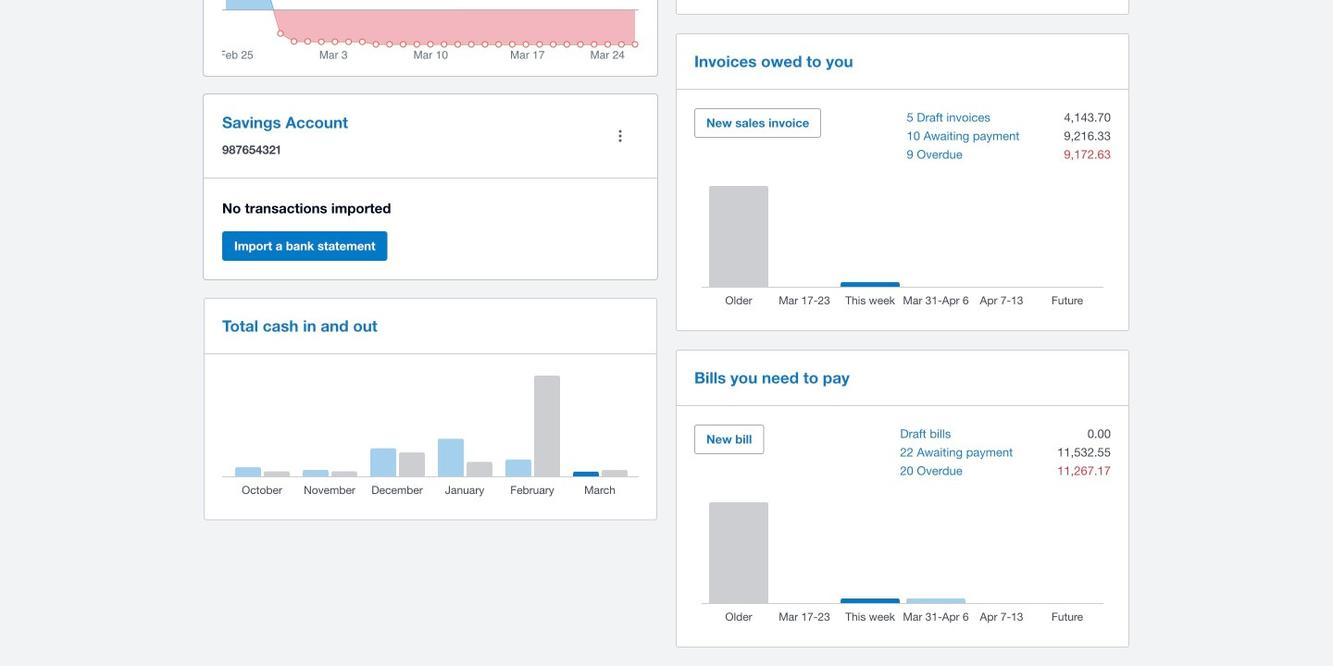 Task type: describe. For each thing, give the bounding box(es) containing it.
manage menu toggle image
[[602, 118, 639, 155]]



Task type: vqa. For each thing, say whether or not it's contained in the screenshot.
PAY YOUR BILLS ON TIME
no



